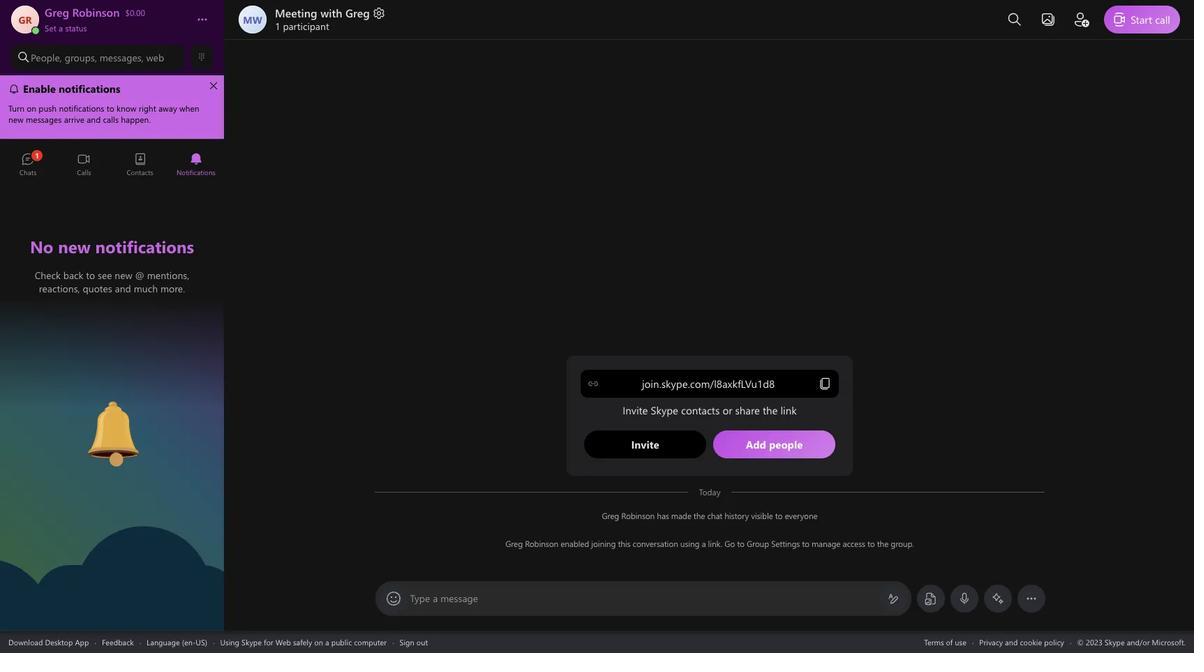 Task type: vqa. For each thing, say whether or not it's contained in the screenshot.
policy
yes



Task type: describe. For each thing, give the bounding box(es) containing it.
language (en-us) link
[[147, 637, 207, 647]]

desktop
[[45, 637, 73, 647]]

chat
[[707, 510, 722, 521]]

people, groups, messages, web button
[[11, 45, 185, 70]]

privacy
[[979, 637, 1003, 647]]

greg robinson enabled joining this conversation using a link. go to group settings to manage access to the group.
[[505, 538, 914, 549]]

download desktop app
[[8, 637, 89, 647]]

0 vertical spatial greg
[[345, 6, 370, 20]]

us)
[[196, 637, 207, 647]]

using
[[680, 538, 699, 549]]

meeting with greg button
[[275, 6, 386, 20]]

sign
[[400, 637, 414, 647]]

access
[[842, 538, 865, 549]]

greg robinson has made the chat history visible to everyone
[[601, 510, 817, 521]]

privacy and cookie policy link
[[979, 637, 1064, 647]]

with
[[320, 6, 342, 20]]

group.
[[890, 538, 914, 549]]

terms of use
[[924, 637, 967, 647]]

on
[[314, 637, 323, 647]]

and
[[1005, 637, 1018, 647]]

set a status
[[45, 22, 87, 33]]

to right visible
[[775, 510, 782, 521]]

(en-
[[182, 637, 196, 647]]

for
[[264, 637, 273, 647]]

feedback
[[102, 637, 134, 647]]

type
[[410, 592, 430, 605]]

greg for greg robinson enabled joining this conversation using a link. go to group settings to manage access to the group.
[[505, 538, 522, 549]]

sign out
[[400, 637, 428, 647]]

joining
[[591, 538, 615, 549]]

web
[[275, 637, 291, 647]]

settings
[[771, 538, 800, 549]]

groups,
[[65, 51, 97, 64]]

people,
[[31, 51, 62, 64]]

Type a message text field
[[411, 592, 876, 606]]

app
[[75, 637, 89, 647]]

manage
[[811, 538, 840, 549]]

a right on
[[325, 637, 329, 647]]

go
[[724, 538, 735, 549]]

language
[[147, 637, 180, 647]]

download
[[8, 637, 43, 647]]

history
[[724, 510, 749, 521]]

web
[[146, 51, 164, 64]]

to right go
[[737, 538, 744, 549]]

a left link. on the bottom of the page
[[701, 538, 706, 549]]

privacy and cookie policy
[[979, 637, 1064, 647]]

terms of use link
[[924, 637, 967, 647]]

set
[[45, 22, 56, 33]]

this
[[618, 538, 630, 549]]

group
[[746, 538, 769, 549]]

language (en-us)
[[147, 637, 207, 647]]

enabled
[[560, 538, 589, 549]]

public
[[331, 637, 352, 647]]

using
[[220, 637, 239, 647]]

people, groups, messages, web
[[31, 51, 164, 64]]



Task type: locate. For each thing, give the bounding box(es) containing it.
everyone
[[784, 510, 817, 521]]

a right set
[[59, 22, 63, 33]]

greg up the joining
[[601, 510, 619, 521]]

1 horizontal spatial robinson
[[621, 510, 654, 521]]

robinson left has
[[621, 510, 654, 521]]

the left "group."
[[877, 538, 888, 549]]

of
[[946, 637, 953, 647]]

robinson
[[621, 510, 654, 521], [525, 538, 558, 549]]

robinson for enabled joining this conversation using a link. go to group settings to manage access to the group.
[[525, 538, 558, 549]]

0 horizontal spatial the
[[693, 510, 705, 521]]

using skype for web safely on a public computer
[[220, 637, 387, 647]]

cookie
[[1020, 637, 1042, 647]]

2 horizontal spatial greg
[[601, 510, 619, 521]]

0 vertical spatial robinson
[[621, 510, 654, 521]]

greg for greg robinson has made the chat history visible to everyone
[[601, 510, 619, 521]]

the
[[693, 510, 705, 521], [877, 538, 888, 549]]

to right settings
[[802, 538, 809, 549]]

1 horizontal spatial greg
[[505, 538, 522, 549]]

the left chat at the right bottom of the page
[[693, 510, 705, 521]]

a inside button
[[59, 22, 63, 33]]

0 horizontal spatial robinson
[[525, 538, 558, 549]]

1 vertical spatial robinson
[[525, 538, 558, 549]]

out
[[416, 637, 428, 647]]

status
[[65, 22, 87, 33]]

1 vertical spatial the
[[877, 538, 888, 549]]

robinson for has made the chat history visible to everyone
[[621, 510, 654, 521]]

skype
[[242, 637, 262, 647]]

1 horizontal spatial the
[[877, 538, 888, 549]]

meeting
[[275, 6, 317, 20]]

use
[[955, 637, 967, 647]]

link.
[[708, 538, 722, 549]]

to right access
[[867, 538, 875, 549]]

to
[[775, 510, 782, 521], [737, 538, 744, 549], [802, 538, 809, 549], [867, 538, 875, 549]]

made
[[671, 510, 691, 521]]

2 vertical spatial greg
[[505, 538, 522, 549]]

using skype for web safely on a public computer link
[[220, 637, 387, 647]]

feedback link
[[102, 637, 134, 647]]

messages,
[[100, 51, 144, 64]]

a
[[59, 22, 63, 33], [701, 538, 706, 549], [433, 592, 438, 605], [325, 637, 329, 647]]

has
[[657, 510, 669, 521]]

policy
[[1044, 637, 1064, 647]]

robinson left enabled
[[525, 538, 558, 549]]

1 vertical spatial greg
[[601, 510, 619, 521]]

safely
[[293, 637, 312, 647]]

greg right the with
[[345, 6, 370, 20]]

sign out link
[[400, 637, 428, 647]]

type a message
[[410, 592, 478, 605]]

message
[[440, 592, 478, 605]]

bell
[[70, 396, 88, 411]]

0 horizontal spatial greg
[[345, 6, 370, 20]]

meeting with greg
[[275, 6, 370, 20]]

greg
[[345, 6, 370, 20], [601, 510, 619, 521], [505, 538, 522, 549]]

visible
[[751, 510, 773, 521]]

download desktop app link
[[8, 637, 89, 647]]

terms
[[924, 637, 944, 647]]

conversation
[[632, 538, 678, 549]]

set a status button
[[45, 20, 183, 33]]

0 vertical spatial the
[[693, 510, 705, 521]]

greg left enabled
[[505, 538, 522, 549]]

a right type
[[433, 592, 438, 605]]

tab list
[[0, 147, 224, 185]]

computer
[[354, 637, 387, 647]]



